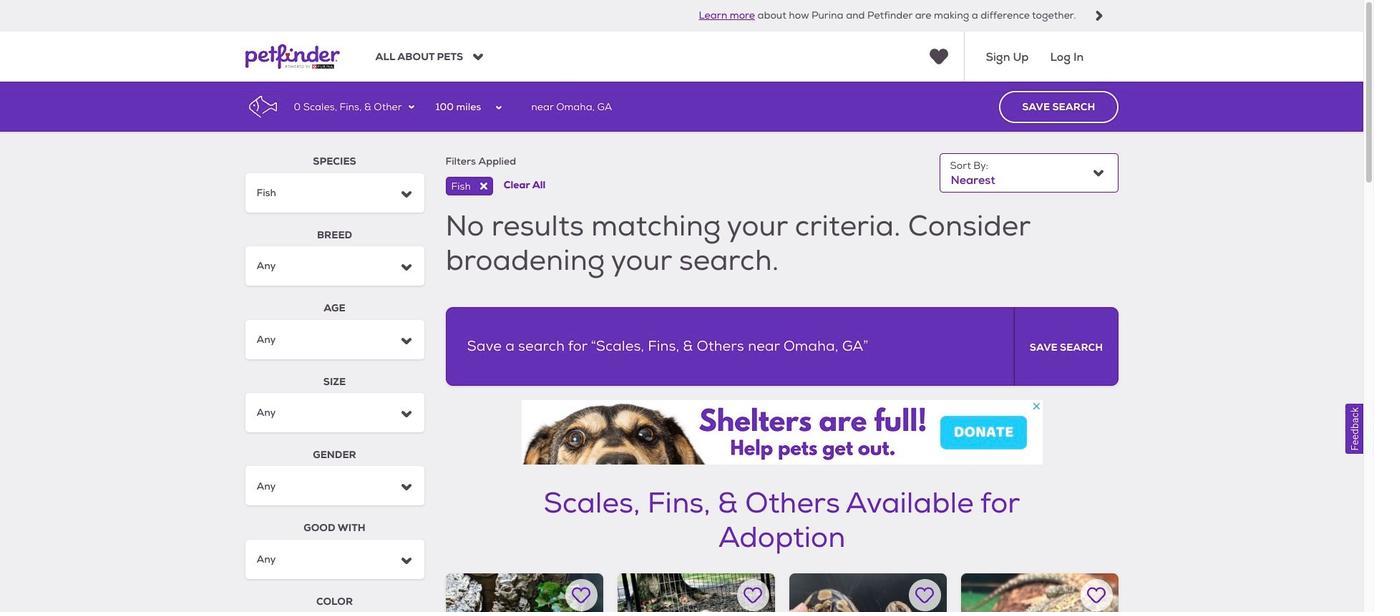 Task type: vqa. For each thing, say whether or not it's contained in the screenshot.
otis, adoptable turtle, adult male turtle, freeport, fl. image
yes



Task type: describe. For each thing, give the bounding box(es) containing it.
gypsy, adoptable snake, adult female snake, flintstone, md. image
[[446, 573, 603, 612]]

advertisement element
[[522, 400, 1043, 465]]

petfinder home image
[[245, 32, 340, 82]]



Task type: locate. For each thing, give the bounding box(es) containing it.
otis, adoptable turtle, adult male turtle, freeport, fl. image
[[618, 573, 775, 612]]

athena, adoptable snake, young female ball python, willard, nc. image
[[789, 573, 947, 612]]

thin lizzy, adoptable reptile, young female bearded dragon, indianapolis, in. image
[[961, 573, 1119, 612]]

main content
[[0, 82, 1364, 612]]



